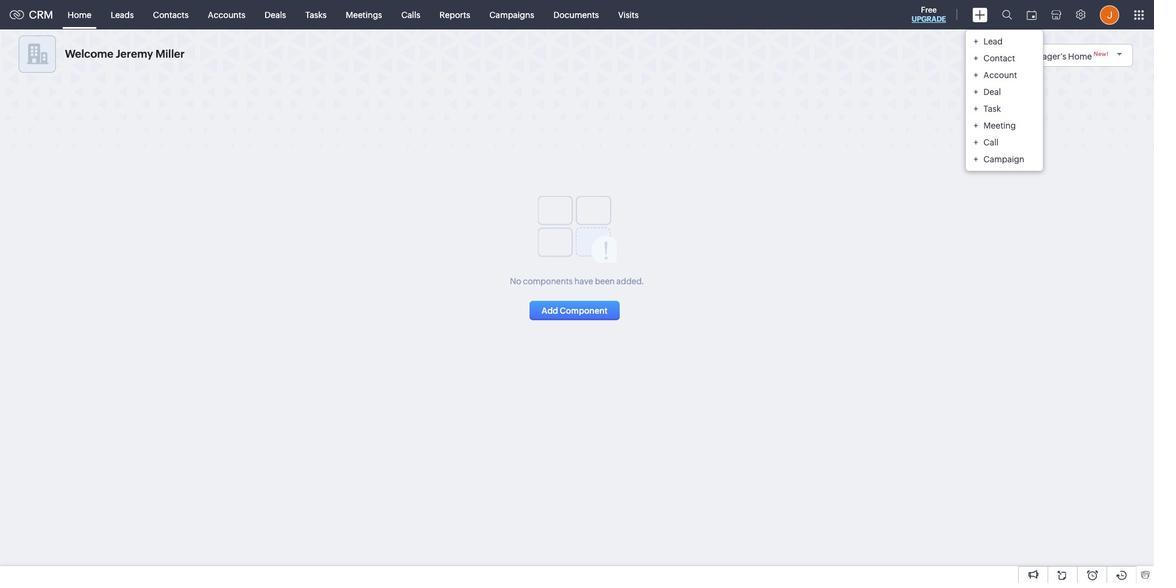Task type: vqa. For each thing, say whether or not it's contained in the screenshot.
Here is your Smart Chat (Ctrl+Space)
no



Task type: describe. For each thing, give the bounding box(es) containing it.
+ for + campaign
[[974, 154, 978, 164]]

+ for + lead
[[974, 36, 978, 46]]

+ deal
[[974, 87, 1001, 96]]

add component button
[[530, 301, 620, 320]]

home link
[[58, 0, 101, 29]]

new!
[[1094, 50, 1108, 57]]

accounts
[[208, 10, 245, 20]]

reports link
[[430, 0, 480, 29]]

visits link
[[609, 0, 648, 29]]

reports
[[440, 10, 470, 20]]

calls
[[401, 10, 420, 20]]

add component
[[542, 306, 608, 315]]

+ account
[[974, 70, 1017, 80]]

+ for + meeting
[[974, 121, 978, 130]]

welcome
[[65, 47, 113, 60]]

contact
[[984, 53, 1015, 63]]

+ contact
[[974, 53, 1015, 63]]

calendar image
[[1027, 10, 1037, 20]]

visits
[[618, 10, 639, 20]]

components
[[523, 276, 573, 286]]

create menu element
[[965, 0, 995, 29]]

added.
[[616, 276, 644, 286]]

+ for + task
[[974, 104, 978, 113]]

meeting
[[984, 121, 1016, 130]]

account
[[984, 70, 1017, 80]]

leads
[[111, 10, 134, 20]]

add
[[542, 306, 558, 315]]

task
[[984, 104, 1001, 113]]

+ task
[[974, 104, 1001, 113]]

crm
[[29, 8, 53, 21]]

no
[[510, 276, 521, 286]]

upgrade
[[912, 15, 946, 23]]

deal
[[984, 87, 1001, 96]]

contacts
[[153, 10, 189, 20]]

meetings
[[346, 10, 382, 20]]

leads link
[[101, 0, 143, 29]]

campaigns link
[[480, 0, 544, 29]]

campaign
[[984, 154, 1024, 164]]

accounts link
[[198, 0, 255, 29]]

meetings link
[[336, 0, 392, 29]]

+ campaign
[[974, 154, 1024, 164]]

free upgrade
[[912, 5, 946, 23]]

0 vertical spatial home
[[68, 10, 91, 20]]

manager's home new!
[[1026, 50, 1108, 61]]

welcome jeremy miller
[[65, 47, 185, 60]]

create menu image
[[973, 8, 988, 22]]

8 menu item from the top
[[966, 151, 1043, 167]]

search element
[[995, 0, 1019, 29]]

7 menu item from the top
[[966, 134, 1043, 151]]

+ for + account
[[974, 70, 978, 80]]

+ for + contact
[[974, 53, 978, 63]]

3 menu item from the top
[[966, 66, 1043, 83]]



Task type: locate. For each thing, give the bounding box(es) containing it.
+ meeting
[[974, 121, 1016, 130]]

+ for + deal
[[974, 87, 978, 96]]

menu item down call
[[966, 151, 1043, 167]]

+ left lead
[[974, 36, 978, 46]]

campaigns
[[489, 10, 534, 20]]

7 + from the top
[[974, 137, 978, 147]]

menu item down task
[[966, 117, 1043, 134]]

documents link
[[544, 0, 609, 29]]

deals link
[[255, 0, 296, 29]]

have
[[575, 276, 593, 286]]

component
[[560, 306, 608, 315]]

manager's
[[1026, 51, 1066, 61]]

menu item
[[966, 33, 1043, 50], [966, 50, 1043, 66], [966, 66, 1043, 83], [966, 83, 1043, 100], [966, 100, 1043, 117], [966, 117, 1043, 134], [966, 134, 1043, 151], [966, 151, 1043, 167]]

+ down + call in the right top of the page
[[974, 154, 978, 164]]

6 menu item from the top
[[966, 117, 1043, 134]]

+ for + call
[[974, 137, 978, 147]]

6 + from the top
[[974, 121, 978, 130]]

1 vertical spatial home
[[1068, 51, 1092, 61]]

home left new!
[[1068, 51, 1092, 61]]

+
[[974, 36, 978, 46], [974, 53, 978, 63], [974, 70, 978, 80], [974, 87, 978, 96], [974, 104, 978, 113], [974, 121, 978, 130], [974, 137, 978, 147], [974, 154, 978, 164]]

search image
[[1002, 10, 1012, 20]]

menu item up meeting
[[966, 100, 1043, 117]]

profile image
[[1100, 5, 1119, 24]]

+ left call
[[974, 137, 978, 147]]

2 menu item from the top
[[966, 50, 1043, 66]]

3 + from the top
[[974, 70, 978, 80]]

been
[[595, 276, 615, 286]]

contacts link
[[143, 0, 198, 29]]

call
[[984, 137, 999, 147]]

calls link
[[392, 0, 430, 29]]

+ down + lead
[[974, 53, 978, 63]]

miller
[[156, 47, 185, 60]]

home
[[68, 10, 91, 20], [1068, 51, 1092, 61]]

menu item up campaign
[[966, 134, 1043, 151]]

+ call
[[974, 137, 999, 147]]

tasks
[[305, 10, 327, 20]]

home right crm
[[68, 10, 91, 20]]

+ up '+ deal'
[[974, 70, 978, 80]]

free
[[921, 5, 937, 14]]

0 horizontal spatial home
[[68, 10, 91, 20]]

menu item up the account at the right
[[966, 50, 1043, 66]]

+ left deal
[[974, 87, 978, 96]]

profile element
[[1093, 0, 1126, 29]]

5 + from the top
[[974, 104, 978, 113]]

1 horizontal spatial home
[[1068, 51, 1092, 61]]

8 + from the top
[[974, 154, 978, 164]]

home inside "manager's home new!"
[[1068, 51, 1092, 61]]

deals
[[265, 10, 286, 20]]

menu item down contact
[[966, 66, 1043, 83]]

tasks link
[[296, 0, 336, 29]]

menu item down the account at the right
[[966, 83, 1043, 100]]

1 + from the top
[[974, 36, 978, 46]]

4 menu item from the top
[[966, 83, 1043, 100]]

documents
[[554, 10, 599, 20]]

crm link
[[10, 8, 53, 21]]

5 menu item from the top
[[966, 100, 1043, 117]]

jeremy
[[116, 47, 153, 60]]

+ left task
[[974, 104, 978, 113]]

2 + from the top
[[974, 53, 978, 63]]

1 menu item from the top
[[966, 33, 1043, 50]]

no components have been added.
[[510, 276, 644, 286]]

+ up + call in the right top of the page
[[974, 121, 978, 130]]

+ lead
[[974, 36, 1003, 46]]

lead
[[984, 36, 1003, 46]]

4 + from the top
[[974, 87, 978, 96]]

menu item up contact
[[966, 33, 1043, 50]]



